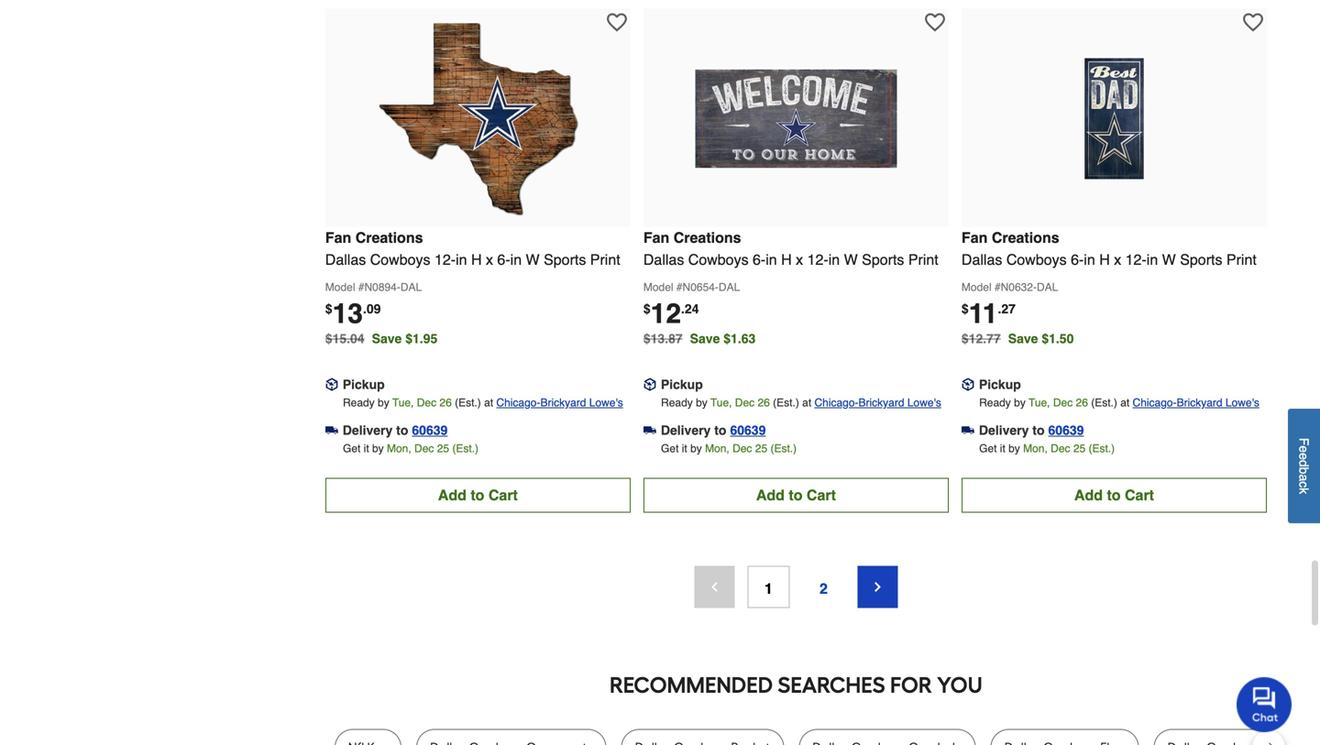 Task type: describe. For each thing, give the bounding box(es) containing it.
save for 12
[[690, 331, 720, 346]]

sports for n0654-dal
[[862, 251, 904, 268]]

$15.04 save $1.95
[[325, 331, 438, 346]]

actual price $12.24 element
[[644, 298, 699, 330]]

at for truck filled image
[[484, 396, 493, 409]]

arrow left image
[[707, 580, 722, 594]]

recommended
[[610, 672, 773, 699]]

2 in from the left
[[510, 251, 522, 268]]

ready by tue, dec 26 (est.) at chicago-brickyard lowe's for chicago-brickyard lowe's button for truck filled image's pickup icon
[[343, 396, 623, 409]]

1 truck filled image from the left
[[644, 424, 656, 437]]

$1.63
[[724, 331, 756, 346]]

model for model # n0632-dal
[[962, 281, 992, 294]]

fan creations dallas cowboys 12-in h x 6-in w sports print
[[325, 229, 620, 268]]

60639 button for chicago-brickyard lowe's button related to pickup icon for 1st truck filled icon from the left
[[730, 421, 766, 440]]

1 heart outline image from the left
[[925, 12, 945, 32]]

2
[[820, 580, 828, 597]]

2 add from the left
[[756, 487, 785, 504]]

h for model # n0632-dal
[[1100, 251, 1110, 268]]

c
[[1297, 481, 1312, 488]]

get for truck filled image
[[343, 442, 361, 455]]

$12.77 save $1.50
[[962, 331, 1074, 346]]

cowboys for n0894-
[[370, 251, 430, 268]]

.27
[[998, 302, 1016, 316]]

n0632-
[[1001, 281, 1037, 294]]

ready by tue, dec 26 (est.) at chicago-brickyard lowe's for chicago-brickyard lowe's button related to pickup icon for 1st truck filled icon from the left
[[661, 396, 941, 409]]

chicago-brickyard lowe's button for truck filled image's pickup icon
[[496, 394, 623, 412]]

add to cart for 2nd add to cart button from right
[[756, 487, 836, 504]]

actual price $11.27 element
[[962, 298, 1016, 330]]

1 add to cart button from the left
[[325, 478, 631, 513]]

a
[[1297, 474, 1312, 481]]

2 it from the left
[[682, 442, 687, 455]]

searches
[[778, 672, 885, 699]]

1 link
[[748, 566, 790, 608]]

1 it from the left
[[364, 442, 369, 455]]

$ 12 .24
[[644, 298, 699, 330]]

ready for 1st truck filled icon from right
[[979, 396, 1011, 409]]

12- inside fan creations dallas cowboys 12-in h x 6-in w sports print
[[435, 251, 456, 268]]

actual price $13.09 element
[[325, 298, 381, 330]]

$ for 13
[[325, 302, 332, 316]]

$1.50
[[1042, 331, 1074, 346]]

you
[[937, 672, 983, 699]]

x for model # n0632-dal
[[1114, 251, 1122, 268]]

12- for model # n0654-dal
[[807, 251, 829, 268]]

w for n0654-dal
[[844, 251, 858, 268]]

chicago- for chicago-brickyard lowe's button for truck filled image's pickup icon
[[496, 396, 540, 409]]

60639 button for 1st truck filled icon from right pickup icon chicago-brickyard lowe's button
[[1048, 421, 1084, 440]]

3 in from the left
[[766, 251, 777, 268]]

2 heart outline image from the left
[[1243, 12, 1263, 32]]

13
[[332, 298, 363, 330]]

3 add to cart button from the left
[[962, 478, 1267, 513]]

lowe's for 1st truck filled icon from right pickup icon chicago-brickyard lowe's button
[[1226, 396, 1260, 409]]

pickup image for 1st truck filled icon from right
[[962, 378, 975, 391]]

3 it from the left
[[1000, 442, 1006, 455]]

was price $13.87 element
[[644, 327, 690, 346]]

was price $12.77 element
[[962, 327, 1008, 346]]

$ 11 .27
[[962, 298, 1016, 330]]

h for model # n0654-dal
[[781, 251, 792, 268]]

get it by mon, dec 25 (est.) for 60639 button for chicago-brickyard lowe's button for truck filled image's pickup icon
[[343, 442, 479, 455]]

delivery for 1st truck filled icon from the left
[[661, 423, 711, 438]]

11
[[969, 298, 998, 330]]

creations for n0654-
[[674, 229, 741, 246]]

was price $15.04 element
[[325, 327, 372, 346]]

w for n0894-dal
[[526, 251, 540, 268]]

26 for 60639 button for chicago-brickyard lowe's button for truck filled image's pickup icon
[[440, 396, 452, 409]]

dallas for n0894-
[[325, 251, 366, 268]]

$13.87 save $1.63
[[644, 331, 756, 346]]

mon, for 1st truck filled icon from right
[[1023, 442, 1048, 455]]

d
[[1297, 460, 1312, 467]]

delivery for truck filled image
[[343, 423, 393, 438]]

get it by mon, dec 25 (est.) for 60639 button associated with 1st truck filled icon from right pickup icon chicago-brickyard lowe's button
[[979, 442, 1115, 455]]

arrow right image
[[870, 580, 885, 594]]

$12.77
[[962, 331, 1001, 346]]

2 cart from the left
[[807, 487, 836, 504]]

mon, for truck filled image
[[387, 442, 411, 455]]

2 e from the top
[[1297, 453, 1312, 460]]

brickyard for truck filled image's pickup icon
[[540, 396, 586, 409]]

brickyard for pickup icon for 1st truck filled icon from the left
[[859, 396, 905, 409]]

2 60639 from the left
[[730, 423, 766, 438]]

heart outline image
[[607, 12, 627, 32]]

f e e d b a c k button
[[1288, 409, 1320, 523]]

delivery for 1st truck filled icon from right
[[979, 423, 1029, 438]]

recommended searches for you
[[610, 672, 983, 699]]

3 cart from the left
[[1125, 487, 1154, 504]]

w for n0632-dal
[[1162, 251, 1176, 268]]

pickup image for truck filled image
[[325, 378, 338, 391]]

b
[[1297, 467, 1312, 474]]

lowe's for chicago-brickyard lowe's button for truck filled image's pickup icon
[[589, 396, 623, 409]]

tue, for 1st truck filled icon from right pickup icon
[[1029, 396, 1050, 409]]

chicago- for 1st truck filled icon from right pickup icon chicago-brickyard lowe's button
[[1133, 396, 1177, 409]]

1 fan creations dallas cowboys 6-in h x 12-in w sports print image from the left
[[695, 18, 897, 219]]

n0654-
[[683, 281, 719, 294]]

2 add to cart button from the left
[[644, 478, 949, 513]]

f
[[1297, 438, 1312, 446]]

lowe's for chicago-brickyard lowe's button related to pickup icon for 1st truck filled icon from the left
[[908, 396, 941, 409]]

.24
[[681, 302, 699, 316]]

add to cart for first add to cart button from the left
[[438, 487, 518, 504]]

6- for model # n0632-dal
[[1071, 251, 1084, 268]]

$ 13 .09
[[325, 298, 381, 330]]

.09
[[363, 302, 381, 316]]

fan creations dallas cowboys 6-in h x 12-in w sports print for model # n0654-dal
[[644, 229, 939, 268]]

sports for n0894-dal
[[544, 251, 586, 268]]

4 in from the left
[[829, 251, 840, 268]]



Task type: locate. For each thing, give the bounding box(es) containing it.
1 in from the left
[[456, 251, 467, 268]]

dal
[[401, 281, 422, 294], [719, 281, 740, 294], [1037, 281, 1058, 294]]

2 horizontal spatial $
[[962, 302, 969, 316]]

2 horizontal spatial #
[[995, 281, 1001, 294]]

2 horizontal spatial chicago-
[[1133, 396, 1177, 409]]

get
[[343, 442, 361, 455], [661, 442, 679, 455], [979, 442, 997, 455]]

dal for n0894-
[[401, 281, 422, 294]]

brickyard
[[540, 396, 586, 409], [859, 396, 905, 409], [1177, 396, 1223, 409]]

add to cart for 1st add to cart button from right
[[1074, 487, 1154, 504]]

1 print from the left
[[590, 251, 620, 268]]

save down .09
[[372, 331, 402, 346]]

2 horizontal spatial brickyard
[[1177, 396, 1223, 409]]

2 ready by tue, dec 26 (est.) at chicago-brickyard lowe's from the left
[[661, 396, 941, 409]]

$ inside $ 13 .09
[[325, 302, 332, 316]]

2 horizontal spatial x
[[1114, 251, 1122, 268]]

$ up was price $15.04 element
[[325, 302, 332, 316]]

cowboys up n0632-
[[1007, 251, 1067, 268]]

w inside fan creations dallas cowboys 12-in h x 6-in w sports print
[[526, 251, 540, 268]]

pickup
[[343, 377, 385, 392], [661, 377, 703, 392], [979, 377, 1021, 392]]

1 6- from the left
[[497, 251, 510, 268]]

1 chicago- from the left
[[496, 396, 540, 409]]

0 horizontal spatial #
[[358, 281, 364, 294]]

recommended searches for you heading
[[325, 667, 1267, 704]]

dallas up model # n0894-dal
[[325, 251, 366, 268]]

1 horizontal spatial ready by tue, dec 26 (est.) at chicago-brickyard lowe's
[[661, 396, 941, 409]]

cowboys up n0894-
[[370, 251, 430, 268]]

0 horizontal spatial brickyard
[[540, 396, 586, 409]]

1 horizontal spatial w
[[844, 251, 858, 268]]

fan creations dallas cowboys 6-in h x 12-in w sports print
[[644, 229, 939, 268], [962, 229, 1257, 268]]

1 horizontal spatial cart
[[807, 487, 836, 504]]

chicago-
[[496, 396, 540, 409], [815, 396, 859, 409], [1133, 396, 1177, 409]]

0 horizontal spatial $
[[325, 302, 332, 316]]

tue, down $1.63
[[711, 396, 732, 409]]

2 horizontal spatial add to cart button
[[962, 478, 1267, 513]]

2 horizontal spatial get
[[979, 442, 997, 455]]

lowe's
[[589, 396, 623, 409], [908, 396, 941, 409], [1226, 396, 1260, 409]]

0 horizontal spatial model
[[325, 281, 355, 294]]

cowboys inside fan creations dallas cowboys 12-in h x 6-in w sports print
[[370, 251, 430, 268]]

at for 1st truck filled icon from the left
[[802, 396, 812, 409]]

creations
[[355, 229, 423, 246], [674, 229, 741, 246], [992, 229, 1060, 246]]

2 horizontal spatial 6-
[[1071, 251, 1084, 268]]

get it by mon, dec 25 (est.)
[[343, 442, 479, 455], [661, 442, 797, 455], [979, 442, 1115, 455]]

1 horizontal spatial save
[[690, 331, 720, 346]]

tue, for pickup icon for 1st truck filled icon from the left
[[711, 396, 732, 409]]

ready for 1st truck filled icon from the left
[[661, 396, 693, 409]]

pickup for pickup icon for 1st truck filled icon from the left
[[661, 377, 703, 392]]

3 x from the left
[[1114, 251, 1122, 268]]

delivery
[[343, 423, 393, 438], [661, 423, 711, 438], [979, 423, 1029, 438]]

0 horizontal spatial dallas
[[325, 251, 366, 268]]

ready by tue, dec 26 (est.) at chicago-brickyard lowe's for 1st truck filled icon from right pickup icon chicago-brickyard lowe's button
[[979, 396, 1260, 409]]

save for 11
[[1008, 331, 1038, 346]]

1 horizontal spatial #
[[677, 281, 683, 294]]

0 horizontal spatial save
[[372, 331, 402, 346]]

1 horizontal spatial get
[[661, 442, 679, 455]]

2 horizontal spatial 26
[[1076, 396, 1088, 409]]

1 cart from the left
[[489, 487, 518, 504]]

3 get from the left
[[979, 442, 997, 455]]

3 delivery to 60639 from the left
[[979, 423, 1084, 438]]

2 link
[[803, 566, 845, 608]]

fan up model # n0894-dal
[[325, 229, 351, 246]]

0 horizontal spatial 60639
[[412, 423, 448, 438]]

3 h from the left
[[1100, 251, 1110, 268]]

fan for model # n0654-dal
[[644, 229, 670, 246]]

0 horizontal spatial pickup
[[343, 377, 385, 392]]

save
[[372, 331, 402, 346], [690, 331, 720, 346], [1008, 331, 1038, 346]]

1 horizontal spatial dallas
[[644, 251, 684, 268]]

delivery to 60639 for 60639 button corresponding to chicago-brickyard lowe's button related to pickup icon for 1st truck filled icon from the left
[[661, 423, 766, 438]]

ready down $13.87
[[661, 396, 693, 409]]

1 cowboys from the left
[[370, 251, 430, 268]]

dal up $1.50
[[1037, 281, 1058, 294]]

1 horizontal spatial 12-
[[807, 251, 829, 268]]

2 ready from the left
[[661, 396, 693, 409]]

get for 1st truck filled icon from the left
[[661, 442, 679, 455]]

1 delivery to 60639 from the left
[[343, 423, 448, 438]]

pickup image up truck filled image
[[325, 378, 338, 391]]

5 in from the left
[[1084, 251, 1095, 268]]

fan up model # n0654-dal
[[644, 229, 670, 246]]

25
[[437, 442, 449, 455], [755, 442, 768, 455], [1074, 442, 1086, 455]]

2 horizontal spatial chicago-brickyard lowe's button
[[1133, 394, 1260, 412]]

0 horizontal spatial mon,
[[387, 442, 411, 455]]

cowboys up n0654-
[[688, 251, 749, 268]]

1 horizontal spatial fan creations dallas cowboys 6-in h x 12-in w sports print
[[962, 229, 1257, 268]]

2 delivery to 60639 from the left
[[661, 423, 766, 438]]

print
[[590, 251, 620, 268], [908, 251, 939, 268], [1227, 251, 1257, 268]]

26 for 60639 button corresponding to chicago-brickyard lowe's button related to pickup icon for 1st truck filled icon from the left
[[758, 396, 770, 409]]

2 delivery from the left
[[661, 423, 711, 438]]

2 truck filled image from the left
[[962, 424, 975, 437]]

at for 1st truck filled icon from right
[[1121, 396, 1130, 409]]

1 sports from the left
[[544, 251, 586, 268]]

cowboys
[[370, 251, 430, 268], [688, 251, 749, 268], [1007, 251, 1067, 268]]

2 $ from the left
[[644, 302, 651, 316]]

3 w from the left
[[1162, 251, 1176, 268]]

0 horizontal spatial fan creations dallas cowboys 6-in h x 12-in w sports print
[[644, 229, 939, 268]]

# up .24
[[677, 281, 683, 294]]

0 horizontal spatial ready
[[343, 396, 375, 409]]

save for 13
[[372, 331, 402, 346]]

3 add to cart from the left
[[1074, 487, 1154, 504]]

1 25 from the left
[[437, 442, 449, 455]]

model # n0894-dal
[[325, 281, 422, 294]]

pickup down $13.87 save $1.63
[[661, 377, 703, 392]]

2 horizontal spatial creations
[[992, 229, 1060, 246]]

x for model # n0894-dal
[[486, 251, 493, 268]]

1 horizontal spatial 26
[[758, 396, 770, 409]]

12
[[651, 298, 681, 330]]

brickyard for 1st truck filled icon from right pickup icon
[[1177, 396, 1223, 409]]

ready
[[343, 396, 375, 409], [661, 396, 693, 409], [979, 396, 1011, 409]]

dallas up model # n0654-dal
[[644, 251, 684, 268]]

1 brickyard from the left
[[540, 396, 586, 409]]

2 get it by mon, dec 25 (est.) from the left
[[661, 442, 797, 455]]

3 lowe's from the left
[[1226, 396, 1260, 409]]

save down .24
[[690, 331, 720, 346]]

2 horizontal spatial mon,
[[1023, 442, 1048, 455]]

12-
[[435, 251, 456, 268], [807, 251, 829, 268], [1126, 251, 1147, 268]]

1 add to cart from the left
[[438, 487, 518, 504]]

add to cart
[[438, 487, 518, 504], [756, 487, 836, 504], [1074, 487, 1154, 504]]

25 for 60639 button corresponding to chicago-brickyard lowe's button related to pickup icon for 1st truck filled icon from the left
[[755, 442, 768, 455]]

$ up was price $12.77 "element" at right top
[[962, 302, 969, 316]]

$ up was price $13.87 element
[[644, 302, 651, 316]]

dal up $1.95
[[401, 281, 422, 294]]

2 creations from the left
[[674, 229, 741, 246]]

2 horizontal spatial save
[[1008, 331, 1038, 346]]

0 horizontal spatial fan creations dallas cowboys 6-in h x 12-in w sports print image
[[695, 18, 897, 219]]

creations up n0632-
[[992, 229, 1060, 246]]

3 60639 from the left
[[1048, 423, 1084, 438]]

ready down $12.77
[[979, 396, 1011, 409]]

h inside fan creations dallas cowboys 12-in h x 6-in w sports print
[[471, 251, 482, 268]]

ready by tue, dec 26 (est.) at chicago-brickyard lowe's down $1.50
[[979, 396, 1260, 409]]

2 dallas from the left
[[644, 251, 684, 268]]

mon, for 1st truck filled icon from the left
[[705, 442, 730, 455]]

# for n0654-dal
[[677, 281, 683, 294]]

print inside fan creations dallas cowboys 12-in h x 6-in w sports print
[[590, 251, 620, 268]]

2 sports from the left
[[862, 251, 904, 268]]

pickup down $12.77 save $1.50
[[979, 377, 1021, 392]]

tue,
[[392, 396, 414, 409], [711, 396, 732, 409], [1029, 396, 1050, 409]]

3 add from the left
[[1074, 487, 1103, 504]]

2 brickyard from the left
[[859, 396, 905, 409]]

1 horizontal spatial 6-
[[753, 251, 766, 268]]

save down .27
[[1008, 331, 1038, 346]]

1 horizontal spatial h
[[781, 251, 792, 268]]

0 horizontal spatial chicago-
[[496, 396, 540, 409]]

60639 button
[[412, 421, 448, 440], [730, 421, 766, 440], [1048, 421, 1084, 440]]

1 h from the left
[[471, 251, 482, 268]]

pickup image down $13.87
[[644, 378, 656, 391]]

model # n0632-dal
[[962, 281, 1058, 294]]

0 horizontal spatial get it by mon, dec 25 (est.)
[[343, 442, 479, 455]]

2 tue, from the left
[[711, 396, 732, 409]]

model # n0654-dal
[[644, 281, 740, 294]]

6- for model # n0654-dal
[[753, 251, 766, 268]]

2 at from the left
[[802, 396, 812, 409]]

3 26 from the left
[[1076, 396, 1088, 409]]

dal up $1.63
[[719, 281, 740, 294]]

3 tue, from the left
[[1029, 396, 1050, 409]]

ready by tue, dec 26 (est.) at chicago-brickyard lowe's down $1.95
[[343, 396, 623, 409]]

tue, down $1.95
[[392, 396, 414, 409]]

$13.87
[[644, 331, 683, 346]]

model for model # n0654-dal
[[644, 281, 673, 294]]

1 horizontal spatial ready
[[661, 396, 693, 409]]

fan inside fan creations dallas cowboys 12-in h x 6-in w sports print
[[325, 229, 351, 246]]

at
[[484, 396, 493, 409], [802, 396, 812, 409], [1121, 396, 1130, 409]]

# up .27
[[995, 281, 1001, 294]]

by
[[378, 396, 389, 409], [696, 396, 708, 409], [1014, 396, 1026, 409], [372, 442, 384, 455], [690, 442, 702, 455], [1009, 442, 1020, 455]]

1 horizontal spatial pickup
[[661, 377, 703, 392]]

1 e from the top
[[1297, 446, 1312, 453]]

2 horizontal spatial it
[[1000, 442, 1006, 455]]

1
[[765, 580, 773, 597]]

$
[[325, 302, 332, 316], [644, 302, 651, 316], [962, 302, 969, 316]]

x inside fan creations dallas cowboys 12-in h x 6-in w sports print
[[486, 251, 493, 268]]

w
[[526, 251, 540, 268], [844, 251, 858, 268], [1162, 251, 1176, 268]]

2 fan creations dallas cowboys 6-in h x 12-in w sports print image from the left
[[1014, 18, 1215, 219]]

12- for model # n0632-dal
[[1126, 251, 1147, 268]]

# for n0632-dal
[[995, 281, 1001, 294]]

model for model # n0894-dal
[[325, 281, 355, 294]]

add
[[438, 487, 467, 504], [756, 487, 785, 504], [1074, 487, 1103, 504]]

2 horizontal spatial ready by tue, dec 26 (est.) at chicago-brickyard lowe's
[[979, 396, 1260, 409]]

pickup down $15.04 save $1.95
[[343, 377, 385, 392]]

ready for truck filled image
[[343, 396, 375, 409]]

0 horizontal spatial h
[[471, 251, 482, 268]]

truck filled image
[[644, 424, 656, 437], [962, 424, 975, 437]]

2 horizontal spatial model
[[962, 281, 992, 294]]

dec
[[417, 396, 436, 409], [735, 396, 755, 409], [1053, 396, 1073, 409], [414, 442, 434, 455], [733, 442, 752, 455], [1051, 442, 1070, 455]]

2 horizontal spatial dallas
[[962, 251, 1003, 268]]

# up .09
[[358, 281, 364, 294]]

dallas
[[325, 251, 366, 268], [644, 251, 684, 268], [962, 251, 1003, 268]]

0 horizontal spatial sports
[[544, 251, 586, 268]]

2 12- from the left
[[807, 251, 829, 268]]

0 horizontal spatial print
[[590, 251, 620, 268]]

creations inside fan creations dallas cowboys 12-in h x 6-in w sports print
[[355, 229, 423, 246]]

2 pickup image from the left
[[644, 378, 656, 391]]

delivery to 60639 for 60639 button for chicago-brickyard lowe's button for truck filled image's pickup icon
[[343, 423, 448, 438]]

3 sports from the left
[[1180, 251, 1223, 268]]

pickup for truck filled image's pickup icon
[[343, 377, 385, 392]]

3 brickyard from the left
[[1177, 396, 1223, 409]]

ready by tue, dec 26 (est.) at chicago-brickyard lowe's down $1.63
[[661, 396, 941, 409]]

for
[[890, 672, 932, 699]]

2 horizontal spatial at
[[1121, 396, 1130, 409]]

print for model # n0654-dal
[[908, 251, 939, 268]]

25 for 60639 button for chicago-brickyard lowe's button for truck filled image's pickup icon
[[437, 442, 449, 455]]

# for n0894-dal
[[358, 281, 364, 294]]

2 horizontal spatial sports
[[1180, 251, 1223, 268]]

1 horizontal spatial brickyard
[[859, 396, 905, 409]]

1 26 from the left
[[440, 396, 452, 409]]

2 horizontal spatial fan
[[962, 229, 988, 246]]

1 at from the left
[[484, 396, 493, 409]]

3 delivery from the left
[[979, 423, 1029, 438]]

tue, down $1.50
[[1029, 396, 1050, 409]]

2 horizontal spatial cowboys
[[1007, 251, 1067, 268]]

1 horizontal spatial mon,
[[705, 442, 730, 455]]

dal for n0632-
[[1037, 281, 1058, 294]]

1 horizontal spatial add
[[756, 487, 785, 504]]

2 horizontal spatial pickup image
[[962, 378, 975, 391]]

in
[[456, 251, 467, 268], [510, 251, 522, 268], [766, 251, 777, 268], [829, 251, 840, 268], [1084, 251, 1095, 268], [1147, 251, 1158, 268]]

$ inside $ 11 .27
[[962, 302, 969, 316]]

1 horizontal spatial truck filled image
[[962, 424, 975, 437]]

2 horizontal spatial ready
[[979, 396, 1011, 409]]

creations for n0894-
[[355, 229, 423, 246]]

1 chicago-brickyard lowe's button from the left
[[496, 394, 623, 412]]

f e e d b a c k
[[1297, 438, 1312, 494]]

model up 13
[[325, 281, 355, 294]]

(est.)
[[455, 396, 481, 409], [773, 396, 799, 409], [1091, 396, 1118, 409], [452, 442, 479, 455], [771, 442, 797, 455], [1089, 442, 1115, 455]]

get for 1st truck filled icon from right
[[979, 442, 997, 455]]

1 horizontal spatial delivery to 60639
[[661, 423, 766, 438]]

creations up n0894-
[[355, 229, 423, 246]]

3 chicago-brickyard lowe's button from the left
[[1133, 394, 1260, 412]]

3 ready from the left
[[979, 396, 1011, 409]]

fan
[[325, 229, 351, 246], [644, 229, 670, 246], [962, 229, 988, 246]]

0 horizontal spatial pickup image
[[325, 378, 338, 391]]

pickup for 1st truck filled icon from right pickup icon
[[979, 377, 1021, 392]]

x
[[486, 251, 493, 268], [796, 251, 803, 268], [1114, 251, 1122, 268]]

1 horizontal spatial cowboys
[[688, 251, 749, 268]]

$1.95
[[405, 331, 438, 346]]

1 horizontal spatial model
[[644, 281, 673, 294]]

2 fan creations dallas cowboys 6-in h x 12-in w sports print from the left
[[962, 229, 1257, 268]]

2 horizontal spatial delivery
[[979, 423, 1029, 438]]

2 chicago-brickyard lowe's button from the left
[[815, 394, 941, 412]]

k
[[1297, 488, 1312, 494]]

$ for 11
[[962, 302, 969, 316]]

1 12- from the left
[[435, 251, 456, 268]]

1 fan creations dallas cowboys 6-in h x 12-in w sports print from the left
[[644, 229, 939, 268]]

mon,
[[387, 442, 411, 455], [705, 442, 730, 455], [1023, 442, 1048, 455]]

creations up n0654-
[[674, 229, 741, 246]]

$ for 12
[[644, 302, 651, 316]]

1 ready from the left
[[343, 396, 375, 409]]

fan creations dallas cowboys 12-in h x 6-in w sports print image
[[377, 18, 579, 219]]

0 horizontal spatial add
[[438, 487, 467, 504]]

e
[[1297, 446, 1312, 453], [1297, 453, 1312, 460]]

0 horizontal spatial w
[[526, 251, 540, 268]]

chicago-brickyard lowe's button for pickup icon for 1st truck filled icon from the left
[[815, 394, 941, 412]]

tue, for truck filled image's pickup icon
[[392, 396, 414, 409]]

3 $ from the left
[[962, 302, 969, 316]]

ready down $15.04 on the top left of page
[[343, 396, 375, 409]]

pickup image for 1st truck filled icon from the left
[[644, 378, 656, 391]]

3 chicago- from the left
[[1133, 396, 1177, 409]]

3 print from the left
[[1227, 251, 1257, 268]]

0 horizontal spatial heart outline image
[[925, 12, 945, 32]]

60639
[[412, 423, 448, 438], [730, 423, 766, 438], [1048, 423, 1084, 438]]

2 get from the left
[[661, 442, 679, 455]]

sports inside fan creations dallas cowboys 12-in h x 6-in w sports print
[[544, 251, 586, 268]]

to
[[396, 423, 408, 438], [714, 423, 727, 438], [1033, 423, 1045, 438], [471, 487, 485, 504], [789, 487, 803, 504], [1107, 487, 1121, 504]]

1 x from the left
[[486, 251, 493, 268]]

26 for 60639 button associated with 1st truck filled icon from right pickup icon chicago-brickyard lowe's button
[[1076, 396, 1088, 409]]

1 add from the left
[[438, 487, 467, 504]]

0 horizontal spatial 25
[[437, 442, 449, 455]]

0 horizontal spatial x
[[486, 251, 493, 268]]

2 w from the left
[[844, 251, 858, 268]]

dallas inside fan creations dallas cowboys 12-in h x 6-in w sports print
[[325, 251, 366, 268]]

$ inside $ 12 .24
[[644, 302, 651, 316]]

$15.04
[[325, 331, 365, 346]]

2 chicago- from the left
[[815, 396, 859, 409]]

1 # from the left
[[358, 281, 364, 294]]

0 horizontal spatial cowboys
[[370, 251, 430, 268]]

2 25 from the left
[[755, 442, 768, 455]]

0 horizontal spatial 60639 button
[[412, 421, 448, 440]]

3 ready by tue, dec 26 (est.) at chicago-brickyard lowe's from the left
[[979, 396, 1260, 409]]

2 horizontal spatial delivery to 60639
[[979, 423, 1084, 438]]

2 horizontal spatial print
[[1227, 251, 1257, 268]]

1 dallas from the left
[[325, 251, 366, 268]]

fan creations dallas cowboys 6-in h x 12-in w sports print for model # n0632-dal
[[962, 229, 1257, 268]]

get it by mon, dec 25 (est.) for 60639 button corresponding to chicago-brickyard lowe's button related to pickup icon for 1st truck filled icon from the left
[[661, 442, 797, 455]]

h for model # n0894-dal
[[471, 251, 482, 268]]

2 horizontal spatial add to cart
[[1074, 487, 1154, 504]]

0 horizontal spatial delivery
[[343, 423, 393, 438]]

model up 11
[[962, 281, 992, 294]]

fan up model # n0632-dal
[[962, 229, 988, 246]]

1 tue, from the left
[[392, 396, 414, 409]]

3 # from the left
[[995, 281, 1001, 294]]

it
[[364, 442, 369, 455], [682, 442, 687, 455], [1000, 442, 1006, 455]]

3 creations from the left
[[992, 229, 1060, 246]]

0 horizontal spatial 6-
[[497, 251, 510, 268]]

x for model # n0654-dal
[[796, 251, 803, 268]]

0 horizontal spatial dal
[[401, 281, 422, 294]]

6 in from the left
[[1147, 251, 1158, 268]]

truck filled image
[[325, 424, 338, 437]]

1 horizontal spatial it
[[682, 442, 687, 455]]

6-
[[497, 251, 510, 268], [753, 251, 766, 268], [1071, 251, 1084, 268]]

1 horizontal spatial at
[[802, 396, 812, 409]]

delivery to 60639 for 60639 button associated with 1st truck filled icon from right pickup icon chicago-brickyard lowe's button
[[979, 423, 1084, 438]]

sports for n0632-dal
[[1180, 251, 1223, 268]]

3 get it by mon, dec 25 (est.) from the left
[[979, 442, 1115, 455]]

fan for model # n0632-dal
[[962, 229, 988, 246]]

1 horizontal spatial 60639
[[730, 423, 766, 438]]

3 dallas from the left
[[962, 251, 1003, 268]]

1 60639 from the left
[[412, 423, 448, 438]]

chicago-brickyard lowe's button
[[496, 394, 623, 412], [815, 394, 941, 412], [1133, 394, 1260, 412]]

1 dal from the left
[[401, 281, 422, 294]]

2 x from the left
[[796, 251, 803, 268]]

2 horizontal spatial tue,
[[1029, 396, 1050, 409]]

n0894-
[[364, 281, 401, 294]]

1 mon, from the left
[[387, 442, 411, 455]]

dallas for n0632-
[[962, 251, 1003, 268]]

sports
[[544, 251, 586, 268], [862, 251, 904, 268], [1180, 251, 1223, 268]]

2 fan from the left
[[644, 229, 670, 246]]

add to cart button
[[325, 478, 631, 513], [644, 478, 949, 513], [962, 478, 1267, 513]]

creations for n0632-
[[992, 229, 1060, 246]]

2 mon, from the left
[[705, 442, 730, 455]]

pickup image down $12.77
[[962, 378, 975, 391]]

1 horizontal spatial delivery
[[661, 423, 711, 438]]

pickup image
[[325, 378, 338, 391], [644, 378, 656, 391], [962, 378, 975, 391]]

1 horizontal spatial 60639 button
[[730, 421, 766, 440]]

1 model from the left
[[325, 281, 355, 294]]

fan for model # n0894-dal
[[325, 229, 351, 246]]

cowboys for n0632-
[[1007, 251, 1067, 268]]

heart outline image
[[925, 12, 945, 32], [1243, 12, 1263, 32]]

0 horizontal spatial chicago-brickyard lowe's button
[[496, 394, 623, 412]]

0 horizontal spatial lowe's
[[589, 396, 623, 409]]

0 horizontal spatial truck filled image
[[644, 424, 656, 437]]

0 horizontal spatial get
[[343, 442, 361, 455]]

1 horizontal spatial creations
[[674, 229, 741, 246]]

1 creations from the left
[[355, 229, 423, 246]]

2 horizontal spatial w
[[1162, 251, 1176, 268]]

e up d
[[1297, 446, 1312, 453]]

1 horizontal spatial tue,
[[711, 396, 732, 409]]

6- inside fan creations dallas cowboys 12-in h x 6-in w sports print
[[497, 251, 510, 268]]

model up the 12
[[644, 281, 673, 294]]

chicago-brickyard lowe's button for 1st truck filled icon from right pickup icon
[[1133, 394, 1260, 412]]

1 horizontal spatial add to cart button
[[644, 478, 949, 513]]

delivery to 60639
[[343, 423, 448, 438], [661, 423, 766, 438], [979, 423, 1084, 438]]

2 pickup from the left
[[661, 377, 703, 392]]

print for model # n0894-dal
[[590, 251, 620, 268]]

dal for n0654-
[[719, 281, 740, 294]]

cowboys for n0654-
[[688, 251, 749, 268]]

0 horizontal spatial it
[[364, 442, 369, 455]]

fan creations dallas cowboys 6-in h x 12-in w sports print image
[[695, 18, 897, 219], [1014, 18, 1215, 219]]

2 model from the left
[[644, 281, 673, 294]]

3 pickup from the left
[[979, 377, 1021, 392]]

cart
[[489, 487, 518, 504], [807, 487, 836, 504], [1125, 487, 1154, 504]]

dallas for n0654-
[[644, 251, 684, 268]]

chat invite button image
[[1237, 677, 1293, 733]]

2 horizontal spatial pickup
[[979, 377, 1021, 392]]

h
[[471, 251, 482, 268], [781, 251, 792, 268], [1100, 251, 1110, 268]]

1 horizontal spatial lowe's
[[908, 396, 941, 409]]

26
[[440, 396, 452, 409], [758, 396, 770, 409], [1076, 396, 1088, 409]]

print for model # n0632-dal
[[1227, 251, 1257, 268]]

2 horizontal spatial 60639
[[1048, 423, 1084, 438]]

model
[[325, 281, 355, 294], [644, 281, 673, 294], [962, 281, 992, 294]]

1 horizontal spatial chicago-brickyard lowe's button
[[815, 394, 941, 412]]

1 pickup image from the left
[[325, 378, 338, 391]]

chicago- for chicago-brickyard lowe's button related to pickup icon for 1st truck filled icon from the left
[[815, 396, 859, 409]]

25 for 60639 button associated with 1st truck filled icon from right pickup icon chicago-brickyard lowe's button
[[1074, 442, 1086, 455]]

2 horizontal spatial get it by mon, dec 25 (est.)
[[979, 442, 1115, 455]]

1 delivery from the left
[[343, 423, 393, 438]]

1 horizontal spatial 25
[[755, 442, 768, 455]]

ready by tue, dec 26 (est.) at chicago-brickyard lowe's
[[343, 396, 623, 409], [661, 396, 941, 409], [979, 396, 1260, 409]]

60639 button for chicago-brickyard lowe's button for truck filled image's pickup icon
[[412, 421, 448, 440]]

3 12- from the left
[[1126, 251, 1147, 268]]

2 cowboys from the left
[[688, 251, 749, 268]]

#
[[358, 281, 364, 294], [677, 281, 683, 294], [995, 281, 1001, 294]]

dallas up model # n0632-dal
[[962, 251, 1003, 268]]

0 horizontal spatial delivery to 60639
[[343, 423, 448, 438]]

1 horizontal spatial dal
[[719, 281, 740, 294]]

e up b at the right of the page
[[1297, 453, 1312, 460]]

2 # from the left
[[677, 281, 683, 294]]

1 horizontal spatial pickup image
[[644, 378, 656, 391]]

2 h from the left
[[781, 251, 792, 268]]



Task type: vqa. For each thing, say whether or not it's contained in the screenshot.
LEARN HOW button
no



